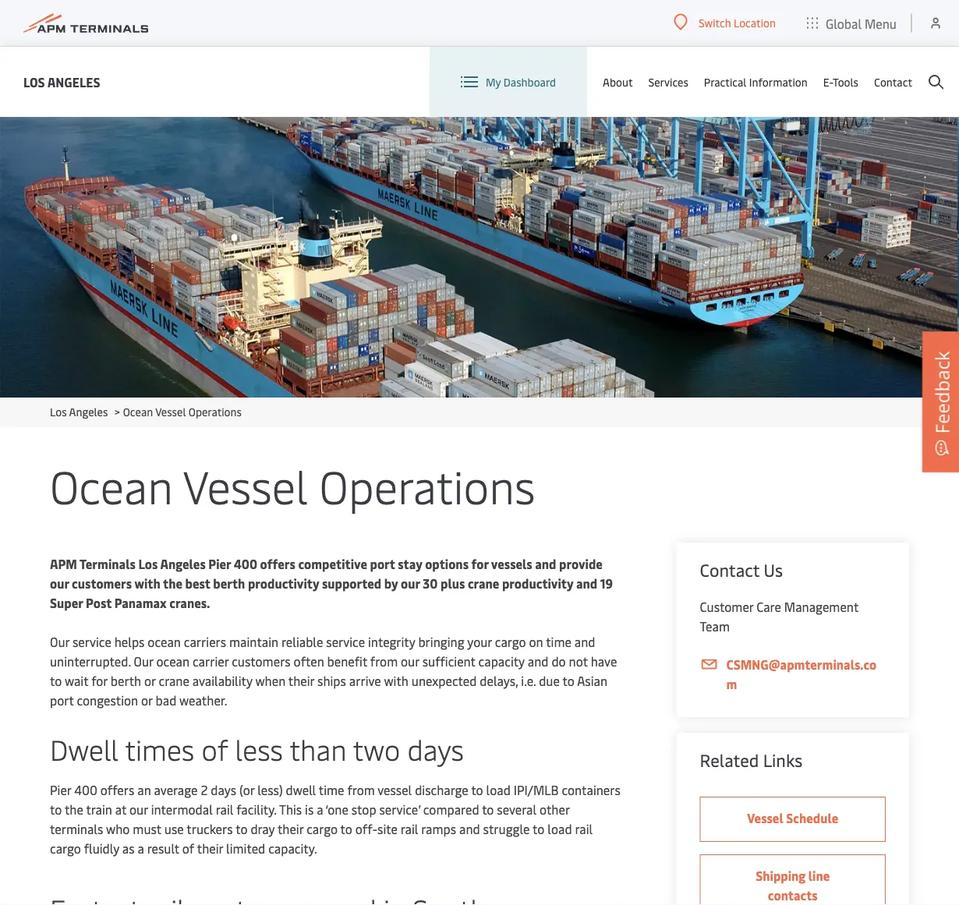 Task type: vqa. For each thing, say whether or not it's contained in the screenshot.
Current
no



Task type: locate. For each thing, give the bounding box(es) containing it.
0 horizontal spatial load
[[486, 782, 511, 798]]

0 horizontal spatial berth
[[111, 673, 141, 689]]

0 vertical spatial vessel
[[155, 404, 186, 419]]

0 horizontal spatial with
[[135, 575, 160, 592]]

with inside our service helps ocean carriers maintain reliable service integrity bringing your cargo on time and uninterrupted. our ocean carrier customers often benefit from our sufficient capacity and do not have to wait for berth or crane availability when their ships arrive with unexpected delays, i.e. due to asian port congestion or bad weather.
[[384, 673, 408, 689]]

have
[[591, 653, 617, 670]]

0 horizontal spatial contact
[[700, 558, 760, 581]]

our inside our service helps ocean carriers maintain reliable service integrity bringing your cargo on time and uninterrupted. our ocean carrier customers often benefit from our sufficient capacity and do not have to wait for berth or crane availability when their ships arrive with unexpected delays, i.e. due to asian port congestion or bad weather.
[[401, 653, 419, 670]]

of down "use"
[[182, 840, 194, 857]]

productivity
[[248, 575, 319, 592], [502, 575, 573, 592]]

our right the at
[[129, 801, 148, 818]]

customers up 'post'
[[72, 575, 132, 592]]

1 vertical spatial 400
[[74, 782, 97, 798]]

1 vertical spatial crane
[[159, 673, 189, 689]]

and inside pier 400 offers an average 2 days (or less) dwell time from vessel discharge to load ipi/mlb containers to the train at our intermodal rail facility. this is a 'one stop service' compared to several other terminals who must use truckers to dray their cargo to off-site rail ramps and struggle to load rail cargo fluidly as a result of their limited capacity.
[[459, 821, 480, 837]]

pier 400 offers an average 2 days (or less) dwell time from vessel discharge to load ipi/mlb containers to the train at our intermodal rail facility. this is a 'one stop service' compared to several other terminals who must use truckers to dray their cargo to off-site rail ramps and struggle to load rail cargo fluidly as a result of their limited capacity.
[[50, 782, 621, 857]]

load
[[486, 782, 511, 798], [548, 821, 572, 837]]

0 horizontal spatial service
[[73, 634, 111, 650]]

1 vertical spatial offers
[[100, 782, 134, 798]]

0 vertical spatial contact
[[874, 74, 912, 89]]

to down the other on the right of page
[[533, 821, 545, 837]]

1 vertical spatial ocean
[[50, 454, 173, 515]]

0 horizontal spatial for
[[91, 673, 108, 689]]

operations
[[189, 404, 242, 419], [319, 454, 535, 515]]

2 vertical spatial vessel
[[747, 810, 783, 827]]

ramps
[[421, 821, 456, 837]]

0 horizontal spatial crane
[[159, 673, 189, 689]]

0 vertical spatial los
[[23, 73, 45, 90]]

rail up truckers
[[216, 801, 233, 818]]

practical
[[704, 74, 746, 89]]

0 vertical spatial load
[[486, 782, 511, 798]]

helps
[[114, 634, 145, 650]]

dwell times of less than two days
[[50, 730, 464, 768]]

los angeles pier 400 image
[[0, 117, 959, 398]]

who
[[106, 821, 130, 837]]

0 vertical spatial crane
[[468, 575, 499, 592]]

with right arrive
[[384, 673, 408, 689]]

service up benefit
[[326, 634, 365, 650]]

crane right plus
[[468, 575, 499, 592]]

1 vertical spatial our
[[134, 653, 153, 670]]

days right 2
[[211, 782, 236, 798]]

berth up congestion
[[111, 673, 141, 689]]

panamax
[[114, 595, 167, 611]]

their inside our service helps ocean carriers maintain reliable service integrity bringing your cargo on time and uninterrupted. our ocean carrier customers often benefit from our sufficient capacity and do not have to wait for berth or crane availability when their ships arrive with unexpected delays, i.e. due to asian port congestion or bad weather.
[[288, 673, 314, 689]]

customers down maintain
[[232, 653, 291, 670]]

0 vertical spatial offers
[[260, 556, 295, 572]]

0 vertical spatial their
[[288, 673, 314, 689]]

reliable
[[281, 634, 323, 650]]

0 vertical spatial our
[[50, 634, 69, 650]]

1 horizontal spatial days
[[407, 730, 464, 768]]

0 horizontal spatial of
[[182, 840, 194, 857]]

and up not
[[575, 634, 595, 650]]

load up several
[[486, 782, 511, 798]]

0 horizontal spatial los
[[23, 73, 45, 90]]

the left best
[[163, 575, 182, 592]]

for left vessels
[[471, 556, 489, 572]]

intermodal
[[151, 801, 213, 818]]

days up discharge
[[407, 730, 464, 768]]

rail
[[216, 801, 233, 818], [401, 821, 418, 837], [575, 821, 593, 837]]

time
[[546, 634, 571, 650], [319, 782, 344, 798]]

dwell
[[286, 782, 316, 798]]

2 vertical spatial los
[[138, 556, 158, 572]]

pier inside pier 400 offers an average 2 days (or less) dwell time from vessel discharge to load ipi/mlb containers to the train at our intermodal rail facility. this is a 'one stop service' compared to several other terminals who must use truckers to dray their cargo to off-site rail ramps and struggle to load rail cargo fluidly as a result of their limited capacity.
[[50, 782, 71, 798]]

1 vertical spatial pier
[[50, 782, 71, 798]]

1 horizontal spatial berth
[[213, 575, 245, 592]]

1 vertical spatial a
[[138, 840, 144, 857]]

0 vertical spatial port
[[370, 556, 395, 572]]

cargo
[[495, 634, 526, 650], [307, 821, 338, 837], [50, 840, 81, 857]]

0 horizontal spatial customers
[[72, 575, 132, 592]]

cargo up capacity
[[495, 634, 526, 650]]

rail down service'
[[401, 821, 418, 837]]

0 vertical spatial time
[[546, 634, 571, 650]]

the up terminals
[[65, 801, 83, 818]]

less)
[[257, 782, 283, 798]]

congestion
[[77, 692, 138, 709]]

0 horizontal spatial 400
[[74, 782, 97, 798]]

and right vessels
[[535, 556, 556, 572]]

to up limited
[[236, 821, 248, 837]]

cargo inside our service helps ocean carriers maintain reliable service integrity bringing your cargo on time and uninterrupted. our ocean carrier customers often benefit from our sufficient capacity and do not have to wait for berth or crane availability when their ships arrive with unexpected delays, i.e. due to asian port congestion or bad weather.
[[495, 634, 526, 650]]

1 vertical spatial port
[[50, 692, 74, 709]]

cargo down terminals
[[50, 840, 81, 857]]

times
[[125, 730, 194, 768]]

ocean
[[123, 404, 153, 419], [50, 454, 173, 515]]

shipping line contacts link
[[700, 855, 886, 905]]

1 vertical spatial los angeles link
[[50, 404, 108, 419]]

days inside pier 400 offers an average 2 days (or less) dwell time from vessel discharge to load ipi/mlb containers to the train at our intermodal rail facility. this is a 'one stop service' compared to several other terminals who must use truckers to dray their cargo to off-site rail ramps and struggle to load rail cargo fluidly as a result of their limited capacity.
[[211, 782, 236, 798]]

port down wait
[[50, 692, 74, 709]]

pier up best
[[208, 556, 231, 572]]

not
[[569, 653, 588, 670]]

from up stop
[[347, 782, 375, 798]]

our down helps
[[134, 653, 153, 670]]

the inside apm terminals los angeles pier 400 offers competitive port stay options for vessels and provide our customers with the best berth productivity supported by our 30 plus crane productivity and 19 super post panamax cranes.
[[163, 575, 182, 592]]

1 vertical spatial los
[[50, 404, 67, 419]]

1 horizontal spatial port
[[370, 556, 395, 572]]

los for los angeles > ocean vessel operations
[[50, 404, 67, 419]]

0 vertical spatial cargo
[[495, 634, 526, 650]]

productivity down competitive in the bottom left of the page
[[248, 575, 319, 592]]

0 vertical spatial angeles
[[47, 73, 100, 90]]

practical information
[[704, 74, 808, 89]]

1 vertical spatial for
[[91, 673, 108, 689]]

0 vertical spatial ocean
[[148, 634, 181, 650]]

service up uninterrupted.
[[73, 634, 111, 650]]

apm
[[50, 556, 77, 572]]

sufficient
[[422, 653, 475, 670]]

0 horizontal spatial days
[[211, 782, 236, 798]]

our right the by
[[401, 575, 420, 592]]

ocean down ">"
[[50, 454, 173, 515]]

0 vertical spatial from
[[370, 653, 398, 670]]

0 vertical spatial pier
[[208, 556, 231, 572]]

1 horizontal spatial contact
[[874, 74, 912, 89]]

1 horizontal spatial productivity
[[502, 575, 573, 592]]

ocean vessel operations
[[50, 454, 535, 515]]

pier inside apm terminals los angeles pier 400 offers competitive port stay options for vessels and provide our customers with the best berth productivity supported by our 30 plus crane productivity and 19 super post panamax cranes.
[[208, 556, 231, 572]]

for inside apm terminals los angeles pier 400 offers competitive port stay options for vessels and provide our customers with the best berth productivity supported by our 30 plus crane productivity and 19 super post panamax cranes.
[[471, 556, 489, 572]]

offers
[[260, 556, 295, 572], [100, 782, 134, 798]]

supported
[[322, 575, 381, 592]]

port up the by
[[370, 556, 395, 572]]

bringing
[[418, 634, 464, 650]]

1 horizontal spatial the
[[163, 575, 182, 592]]

their down "this"
[[278, 821, 304, 837]]

2 vertical spatial their
[[197, 840, 223, 857]]

to up compared
[[471, 782, 483, 798]]

los inside apm terminals los angeles pier 400 offers competitive port stay options for vessels and provide our customers with the best berth productivity supported by our 30 plus crane productivity and 19 super post panamax cranes.
[[138, 556, 158, 572]]

days for two
[[407, 730, 464, 768]]

stay
[[398, 556, 422, 572]]

1 vertical spatial customers
[[232, 653, 291, 670]]

0 vertical spatial the
[[163, 575, 182, 592]]

our inside pier 400 offers an average 2 days (or less) dwell time from vessel discharge to load ipi/mlb containers to the train at our intermodal rail facility. this is a 'one stop service' compared to several other terminals who must use truckers to dray their cargo to off-site rail ramps and struggle to load rail cargo fluidly as a result of their limited capacity.
[[129, 801, 148, 818]]

with inside apm terminals los angeles pier 400 offers competitive port stay options for vessels and provide our customers with the best berth productivity supported by our 30 plus crane productivity and 19 super post panamax cranes.
[[135, 575, 160, 592]]

our
[[50, 634, 69, 650], [134, 653, 153, 670]]

schedule
[[786, 810, 838, 827]]

their down often
[[288, 673, 314, 689]]

0 vertical spatial operations
[[189, 404, 242, 419]]

time up do
[[546, 634, 571, 650]]

to left off-
[[340, 821, 352, 837]]

services
[[648, 74, 688, 89]]

a right is
[[317, 801, 323, 818]]

fluidly
[[84, 840, 119, 857]]

1 horizontal spatial service
[[326, 634, 365, 650]]

0 vertical spatial customers
[[72, 575, 132, 592]]

global menu button
[[791, 0, 912, 46]]

with up panamax
[[135, 575, 160, 592]]

from down integrity
[[370, 653, 398, 670]]

ocean right ">"
[[123, 404, 153, 419]]

1 vertical spatial time
[[319, 782, 344, 798]]

options
[[425, 556, 469, 572]]

0 horizontal spatial port
[[50, 692, 74, 709]]

to up struggle
[[482, 801, 494, 818]]

contact for contact us
[[700, 558, 760, 581]]

dashboard
[[503, 74, 556, 89]]

1 vertical spatial the
[[65, 801, 83, 818]]

limited
[[226, 840, 265, 857]]

rail down containers at the right bottom
[[575, 821, 593, 837]]

1 horizontal spatial with
[[384, 673, 408, 689]]

0 horizontal spatial time
[[319, 782, 344, 798]]

availability
[[192, 673, 252, 689]]

ocean down carriers
[[156, 653, 190, 670]]

feedback
[[929, 351, 954, 434]]

1 vertical spatial days
[[211, 782, 236, 798]]

1 vertical spatial of
[[182, 840, 194, 857]]

0 vertical spatial for
[[471, 556, 489, 572]]

crane
[[468, 575, 499, 592], [159, 673, 189, 689]]

0 horizontal spatial offers
[[100, 782, 134, 798]]

load down the other on the right of page
[[548, 821, 572, 837]]

of up 2
[[202, 730, 228, 768]]

contact for contact
[[874, 74, 912, 89]]

1 horizontal spatial a
[[317, 801, 323, 818]]

0 horizontal spatial our
[[50, 634, 69, 650]]

0 vertical spatial days
[[407, 730, 464, 768]]

1 vertical spatial operations
[[319, 454, 535, 515]]

0 vertical spatial berth
[[213, 575, 245, 592]]

1 horizontal spatial 400
[[234, 556, 257, 572]]

csmng@apmterminals.co
[[726, 656, 877, 673]]

service'
[[379, 801, 420, 818]]

berth right best
[[213, 575, 245, 592]]

other
[[540, 801, 570, 818]]

0 vertical spatial of
[[202, 730, 228, 768]]

los
[[23, 73, 45, 90], [50, 404, 67, 419], [138, 556, 158, 572]]

0 vertical spatial 400
[[234, 556, 257, 572]]

from inside pier 400 offers an average 2 days (or less) dwell time from vessel discharge to load ipi/mlb containers to the train at our intermodal rail facility. this is a 'one stop service' compared to several other terminals who must use truckers to dray their cargo to off-site rail ramps and struggle to load rail cargo fluidly as a result of their limited capacity.
[[347, 782, 375, 798]]

vessel
[[155, 404, 186, 419], [183, 454, 308, 515], [747, 810, 783, 827]]

a right as
[[138, 840, 144, 857]]

1 horizontal spatial crane
[[468, 575, 499, 592]]

pier up terminals
[[50, 782, 71, 798]]

and left 19
[[576, 575, 597, 592]]

service
[[73, 634, 111, 650], [326, 634, 365, 650]]

or up bad
[[144, 673, 156, 689]]

los angeles
[[23, 73, 100, 90]]

angeles for los angeles > ocean vessel operations
[[69, 404, 108, 419]]

and down compared
[[459, 821, 480, 837]]

for
[[471, 556, 489, 572], [91, 673, 108, 689]]

average
[[154, 782, 198, 798]]

when
[[255, 673, 286, 689]]

global menu
[[826, 15, 897, 31]]

crane inside apm terminals los angeles pier 400 offers competitive port stay options for vessels and provide our customers with the best berth productivity supported by our 30 plus crane productivity and 19 super post panamax cranes.
[[468, 575, 499, 592]]

our down 'apm'
[[50, 575, 69, 592]]

0 horizontal spatial productivity
[[248, 575, 319, 592]]

than
[[290, 730, 346, 768]]

productivity down vessels
[[502, 575, 573, 592]]

angeles
[[47, 73, 100, 90], [69, 404, 108, 419], [160, 556, 206, 572]]

or left bad
[[141, 692, 153, 709]]

management
[[784, 598, 858, 615]]

angeles inside apm terminals los angeles pier 400 offers competitive port stay options for vessels and provide our customers with the best berth productivity supported by our 30 plus crane productivity and 19 super post panamax cranes.
[[160, 556, 206, 572]]

asian
[[577, 673, 607, 689]]

2 horizontal spatial cargo
[[495, 634, 526, 650]]

less
[[235, 730, 283, 768]]

contact up customer
[[700, 558, 760, 581]]

their down truckers
[[197, 840, 223, 857]]

(or
[[239, 782, 254, 798]]

1 vertical spatial from
[[347, 782, 375, 798]]

our up uninterrupted.
[[50, 634, 69, 650]]

from
[[370, 653, 398, 670], [347, 782, 375, 798]]

site
[[377, 821, 398, 837]]

our down integrity
[[401, 653, 419, 670]]

crane up bad
[[159, 673, 189, 689]]

ocean right helps
[[148, 634, 181, 650]]

0 horizontal spatial rail
[[216, 801, 233, 818]]

for up congestion
[[91, 673, 108, 689]]

of inside pier 400 offers an average 2 days (or less) dwell time from vessel discharge to load ipi/mlb containers to the train at our intermodal rail facility. this is a 'one stop service' compared to several other terminals who must use truckers to dray their cargo to off-site rail ramps and struggle to load rail cargo fluidly as a result of their limited capacity.
[[182, 840, 194, 857]]

1 vertical spatial vessel
[[183, 454, 308, 515]]

time up 'one
[[319, 782, 344, 798]]

2 vertical spatial cargo
[[50, 840, 81, 857]]

1 horizontal spatial los
[[50, 404, 67, 419]]

1 horizontal spatial pier
[[208, 556, 231, 572]]

2 vertical spatial angeles
[[160, 556, 206, 572]]

compared
[[423, 801, 479, 818]]

port inside apm terminals los angeles pier 400 offers competitive port stay options for vessels and provide our customers with the best berth productivity supported by our 30 plus crane productivity and 19 super post panamax cranes.
[[370, 556, 395, 572]]

this
[[279, 801, 302, 818]]

ocean
[[148, 634, 181, 650], [156, 653, 190, 670]]

dwell
[[50, 730, 119, 768]]

1 vertical spatial angeles
[[69, 404, 108, 419]]

2 service from the left
[[326, 634, 365, 650]]

1 horizontal spatial cargo
[[307, 821, 338, 837]]

offers left competitive in the bottom left of the page
[[260, 556, 295, 572]]

400
[[234, 556, 257, 572], [74, 782, 97, 798]]

1 horizontal spatial customers
[[232, 653, 291, 670]]

e-tools
[[823, 74, 858, 89]]

2 horizontal spatial los
[[138, 556, 158, 572]]

1 vertical spatial with
[[384, 673, 408, 689]]

contact right tools
[[874, 74, 912, 89]]

competitive
[[298, 556, 367, 572]]

0 vertical spatial ocean
[[123, 404, 153, 419]]

1 horizontal spatial time
[[546, 634, 571, 650]]

offers up the at
[[100, 782, 134, 798]]

1 horizontal spatial offers
[[260, 556, 295, 572]]

to
[[50, 673, 62, 689], [563, 673, 574, 689], [471, 782, 483, 798], [50, 801, 62, 818], [482, 801, 494, 818], [236, 821, 248, 837], [340, 821, 352, 837], [533, 821, 545, 837]]

400 inside apm terminals los angeles pier 400 offers competitive port stay options for vessels and provide our customers with the best berth productivity supported by our 30 plus crane productivity and 19 super post panamax cranes.
[[234, 556, 257, 572]]

cargo down is
[[307, 821, 338, 837]]



Task type: describe. For each thing, give the bounding box(es) containing it.
feedback button
[[922, 332, 959, 472]]

vessel schedule link
[[700, 797, 886, 842]]

los angeles > ocean vessel operations
[[50, 404, 242, 419]]

dray
[[251, 821, 275, 837]]

angeles for los angeles
[[47, 73, 100, 90]]

tools
[[833, 74, 858, 89]]

discharge
[[415, 782, 468, 798]]

2 productivity from the left
[[502, 575, 573, 592]]

my
[[486, 74, 501, 89]]

struggle
[[483, 821, 530, 837]]

arrive
[[349, 673, 381, 689]]

0 horizontal spatial operations
[[189, 404, 242, 419]]

vessel schedule
[[747, 810, 838, 827]]

0 horizontal spatial cargo
[[50, 840, 81, 857]]

e-tools button
[[823, 47, 858, 117]]

19
[[600, 575, 613, 592]]

customers inside apm terminals los angeles pier 400 offers competitive port stay options for vessels and provide our customers with the best berth productivity supported by our 30 plus crane productivity and 19 super post panamax cranes.
[[72, 575, 132, 592]]

1 horizontal spatial rail
[[401, 821, 418, 837]]

global
[[826, 15, 862, 31]]

time inside pier 400 offers an average 2 days (or less) dwell time from vessel discharge to load ipi/mlb containers to the train at our intermodal rail facility. this is a 'one stop service' compared to several other terminals who must use truckers to dray their cargo to off-site rail ramps and struggle to load rail cargo fluidly as a result of their limited capacity.
[[319, 782, 344, 798]]

contact us
[[700, 558, 783, 581]]

related
[[700, 749, 759, 772]]

0 vertical spatial or
[[144, 673, 156, 689]]

switch
[[699, 15, 731, 30]]

often
[[294, 653, 324, 670]]

customer
[[700, 598, 754, 615]]

my dashboard
[[486, 74, 556, 89]]

do
[[552, 653, 566, 670]]

1 service from the left
[[73, 634, 111, 650]]

containers
[[562, 782, 621, 798]]

1 horizontal spatial of
[[202, 730, 228, 768]]

vessels
[[491, 556, 532, 572]]

contact button
[[874, 47, 912, 117]]

1 productivity from the left
[[248, 575, 319, 592]]

maintain
[[229, 634, 278, 650]]

team
[[700, 618, 730, 635]]

terminals
[[80, 556, 136, 572]]

berth inside apm terminals los angeles pier 400 offers competitive port stay options for vessels and provide our customers with the best berth productivity supported by our 30 plus crane productivity and 19 super post panamax cranes.
[[213, 575, 245, 592]]

my dashboard button
[[461, 47, 556, 117]]

los for los angeles
[[23, 73, 45, 90]]

benefit
[[327, 653, 367, 670]]

information
[[749, 74, 808, 89]]

services button
[[648, 47, 688, 117]]

1 horizontal spatial operations
[[319, 454, 535, 515]]

m
[[726, 676, 737, 692]]

weather.
[[179, 692, 227, 709]]

1 horizontal spatial our
[[134, 653, 153, 670]]

days for 2
[[211, 782, 236, 798]]

us
[[764, 558, 783, 581]]

wait
[[65, 673, 88, 689]]

to left wait
[[50, 673, 62, 689]]

switch location button
[[674, 14, 776, 31]]

best
[[185, 575, 210, 592]]

crane inside our service helps ocean carriers maintain reliable service integrity bringing your cargo on time and uninterrupted. our ocean carrier customers often benefit from our sufficient capacity and do not have to wait for berth or crane availability when their ships arrive with unexpected delays, i.e. due to asian port congestion or bad weather.
[[159, 673, 189, 689]]

our service helps ocean carriers maintain reliable service integrity bringing your cargo on time and uninterrupted. our ocean carrier customers often benefit from our sufficient capacity and do not have to wait for berth or crane availability when their ships arrive with unexpected delays, i.e. due to asian port congestion or bad weather.
[[50, 634, 617, 709]]

about
[[603, 74, 633, 89]]

is
[[305, 801, 314, 818]]

result
[[147, 840, 179, 857]]

capacity.
[[268, 840, 317, 857]]

line
[[808, 867, 830, 884]]

uninterrupted.
[[50, 653, 131, 670]]

2 horizontal spatial rail
[[575, 821, 593, 837]]

berth inside our service helps ocean carriers maintain reliable service integrity bringing your cargo on time and uninterrupted. our ocean carrier customers often benefit from our sufficient capacity and do not have to wait for berth or crane availability when their ships arrive with unexpected delays, i.e. due to asian port congestion or bad weather.
[[111, 673, 141, 689]]

and down on
[[528, 653, 549, 670]]

plus
[[441, 575, 465, 592]]

from inside our service helps ocean carriers maintain reliable service integrity bringing your cargo on time and uninterrupted. our ocean carrier customers often benefit from our sufficient capacity and do not have to wait for berth or crane availability when their ships arrive with unexpected delays, i.e. due to asian port congestion or bad weather.
[[370, 653, 398, 670]]

by
[[384, 575, 398, 592]]

csmng@apmterminals.co m link
[[700, 655, 886, 694]]

for inside our service helps ocean carriers maintain reliable service integrity bringing your cargo on time and uninterrupted. our ocean carrier customers often benefit from our sufficient capacity and do not have to wait for berth or crane availability when their ships arrive with unexpected delays, i.e. due to asian port congestion or bad weather.
[[91, 673, 108, 689]]

use
[[164, 821, 184, 837]]

2
[[201, 782, 208, 798]]

time inside our service helps ocean carriers maintain reliable service integrity bringing your cargo on time and uninterrupted. our ocean carrier customers often benefit from our sufficient capacity and do not have to wait for berth or crane availability when their ships arrive with unexpected delays, i.e. due to asian port congestion or bad weather.
[[546, 634, 571, 650]]

off-
[[355, 821, 377, 837]]

400 inside pier 400 offers an average 2 days (or less) dwell time from vessel discharge to load ipi/mlb containers to the train at our intermodal rail facility. this is a 'one stop service' compared to several other terminals who must use truckers to dray their cargo to off-site rail ramps and struggle to load rail cargo fluidly as a result of their limited capacity.
[[74, 782, 97, 798]]

the inside pier 400 offers an average 2 days (or less) dwell time from vessel discharge to load ipi/mlb containers to the train at our intermodal rail facility. this is a 'one stop service' compared to several other terminals who must use truckers to dray their cargo to off-site rail ramps and struggle to load rail cargo fluidly as a result of their limited capacity.
[[65, 801, 83, 818]]

facility.
[[236, 801, 276, 818]]

about button
[[603, 47, 633, 117]]

capacity
[[478, 653, 525, 670]]

must
[[133, 821, 161, 837]]

vessel
[[378, 782, 412, 798]]

offers inside pier 400 offers an average 2 days (or less) dwell time from vessel discharge to load ipi/mlb containers to the train at our intermodal rail facility. this is a 'one stop service' compared to several other terminals who must use truckers to dray their cargo to off-site rail ramps and struggle to load rail cargo fluidly as a result of their limited capacity.
[[100, 782, 134, 798]]

cranes.
[[169, 595, 210, 611]]

to right due
[[563, 673, 574, 689]]

an
[[137, 782, 151, 798]]

1 vertical spatial or
[[141, 692, 153, 709]]

your
[[467, 634, 492, 650]]

to up terminals
[[50, 801, 62, 818]]

unexpected
[[412, 673, 477, 689]]

customers inside our service helps ocean carriers maintain reliable service integrity bringing your cargo on time and uninterrupted. our ocean carrier customers often benefit from our sufficient capacity and do not have to wait for berth or crane availability when their ships arrive with unexpected delays, i.e. due to asian port congestion or bad weather.
[[232, 653, 291, 670]]

1 vertical spatial their
[[278, 821, 304, 837]]

1 vertical spatial cargo
[[307, 821, 338, 837]]

integrity
[[368, 634, 415, 650]]

train
[[86, 801, 112, 818]]

on
[[529, 634, 543, 650]]

terminals
[[50, 821, 103, 837]]

0 vertical spatial los angeles link
[[23, 72, 100, 92]]

as
[[122, 840, 135, 857]]

0 vertical spatial a
[[317, 801, 323, 818]]

csmng@apmterminals.co m
[[726, 656, 877, 692]]

location
[[734, 15, 776, 30]]

1 vertical spatial ocean
[[156, 653, 190, 670]]

apm terminals los angeles pier 400 offers competitive port stay options for vessels and provide our customers with the best berth productivity supported by our 30 plus crane productivity and 19 super post panamax cranes.
[[50, 556, 613, 611]]

>
[[114, 404, 120, 419]]

port inside our service helps ocean carriers maintain reliable service integrity bringing your cargo on time and uninterrupted. our ocean carrier customers often benefit from our sufficient capacity and do not have to wait for berth or crane availability when their ships arrive with unexpected delays, i.e. due to asian port congestion or bad weather.
[[50, 692, 74, 709]]

shipping line contacts
[[756, 867, 830, 904]]

switch location
[[699, 15, 776, 30]]

offers inside apm terminals los angeles pier 400 offers competitive port stay options for vessels and provide our customers with the best berth productivity supported by our 30 plus crane productivity and 19 super post panamax cranes.
[[260, 556, 295, 572]]

ipi/mlb
[[514, 782, 559, 798]]

1 vertical spatial load
[[548, 821, 572, 837]]

'one
[[325, 801, 348, 818]]

practical information button
[[704, 47, 808, 117]]

customer care management team
[[700, 598, 858, 635]]

links
[[763, 749, 803, 772]]



